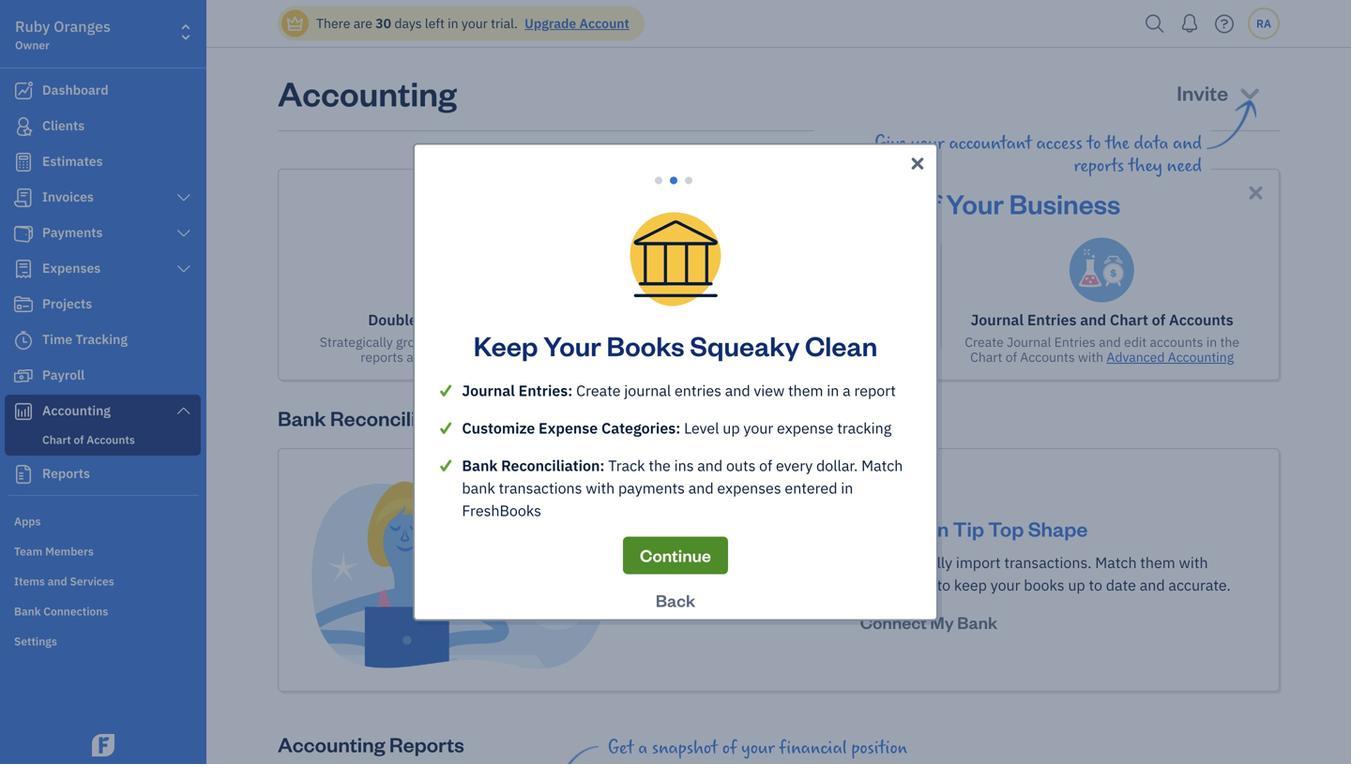 Task type: vqa. For each thing, say whether or not it's contained in the screenshot.
Members
no



Task type: describe. For each thing, give the bounding box(es) containing it.
back button
[[639, 582, 712, 620]]

and right "ins"
[[698, 456, 723, 476]]

learn for entry
[[484, 349, 517, 366]]

them inside keep your books squeaky clean dialog
[[788, 381, 824, 401]]

bank inside match bank transactions to keep your books squeaky clean.
[[689, 334, 718, 351]]

connect your bank account to automatically import transactions. match them with income and expenses tracked in freshbooks to keep your books up to date and accurate.
[[635, 553, 1231, 596]]

customize
[[462, 419, 535, 438]]

clean.
[[753, 349, 788, 366]]

journal
[[624, 381, 671, 401]]

keep inside match bank transactions to keep your books squeaky clean.
[[812, 334, 841, 351]]

to left date
[[1089, 576, 1103, 596]]

clean
[[805, 328, 878, 363]]

report
[[854, 381, 896, 401]]

trial.
[[491, 15, 518, 32]]

keep your books in tip top shape
[[770, 516, 1088, 543]]

top
[[989, 516, 1024, 543]]

to inside match bank transactions to keep your books squeaky clean.
[[797, 334, 809, 351]]

books inside connect your bank account to automatically import transactions. match them with income and expenses tracked in freshbooks to keep your books up to date and accurate.
[[1024, 576, 1065, 596]]

dollar.
[[816, 456, 858, 476]]

grow
[[396, 334, 425, 351]]

keep inside connect your bank account to automatically import transactions. match them with income and expenses tracked in freshbooks to keep your books up to date and accurate.
[[954, 576, 987, 596]]

search image
[[1140, 10, 1170, 38]]

business
[[458, 334, 510, 351]]

payment image
[[12, 224, 35, 243]]

1 horizontal spatial the
[[782, 186, 823, 221]]

line
[[570, 186, 624, 221]]

entries
[[675, 381, 722, 401]]

with inside create journal entries and edit accounts in the chart of accounts with
[[1078, 349, 1104, 366]]

go to help image
[[1210, 10, 1240, 38]]

connect my bank
[[860, 612, 998, 634]]

left
[[425, 15, 445, 32]]

accounts
[[1150, 334, 1204, 351]]

settings image
[[14, 633, 201, 649]]

double-entry accounting
[[368, 310, 543, 330]]

your for keep your books squeaky clean
[[544, 328, 601, 363]]

date
[[1106, 576, 1136, 596]]

payments
[[618, 479, 685, 498]]

every
[[776, 456, 813, 476]]

bank reconciliation:
[[462, 456, 605, 476]]

project image
[[12, 296, 35, 314]]

position
[[852, 739, 908, 759]]

edit
[[1124, 334, 1147, 351]]

journal entries and chart of accounts image
[[1070, 237, 1135, 303]]

check image for bank reconciliation:
[[437, 455, 462, 477]]

your left financial
[[741, 739, 775, 759]]

and right date
[[1140, 576, 1165, 596]]

account
[[580, 15, 630, 32]]

check image for customize expense categories:
[[437, 417, 462, 440]]

upgrade
[[525, 15, 576, 32]]

up inside keep your books squeaky clean dialog
[[723, 419, 740, 438]]

get a snapshot of your financial position
[[608, 739, 908, 759]]

1 vertical spatial reconciliation
[[330, 405, 463, 432]]

them inside connect your bank account to automatically import transactions. match them with income and expenses tracked in freshbooks to keep your books up to date and accurate.
[[1141, 553, 1176, 573]]

main element
[[0, 0, 253, 765]]

match for account
[[1096, 553, 1137, 573]]

view
[[754, 381, 785, 401]]

continue
[[640, 545, 711, 567]]

entries:
[[519, 381, 573, 401]]

outs
[[726, 456, 756, 476]]

money image
[[12, 367, 35, 386]]

snapshot
[[652, 739, 718, 759]]

ins
[[674, 456, 694, 476]]

keep for keep your books in tip top shape
[[770, 516, 818, 543]]

health
[[828, 186, 911, 221]]

connect your bank account to begin matching your bank transactions image
[[309, 480, 609, 671]]

close image
[[1245, 182, 1267, 204]]

chevron large down image for payment image
[[175, 226, 192, 241]]

with inside connect your bank account to automatically import transactions. match them with income and expenses tracked in freshbooks to keep your books up to date and accurate.
[[1179, 553, 1208, 573]]

learn for reconciliation
[[791, 349, 824, 366]]

team members image
[[14, 543, 201, 558]]

entries inside create journal entries and edit accounts in the chart of accounts with
[[1055, 334, 1096, 351]]

chevron large down image
[[175, 262, 192, 277]]

income
[[635, 576, 684, 596]]

entry
[[424, 310, 461, 330]]

freshbooks image
[[88, 735, 118, 757]]

bank inside 'track the ins and outs of every dollar. match bank transactions with payments and expenses entered in freshbooks'
[[462, 479, 495, 498]]

30
[[376, 15, 391, 32]]

accounts inside create journal entries and edit accounts in the chart of accounts with
[[1020, 349, 1075, 366]]

the inside create journal entries and edit accounts in the chart of accounts with
[[1220, 334, 1240, 351]]

in left the report
[[827, 381, 839, 401]]

up inside connect your bank account to automatically import transactions. match them with income and expenses tracked in freshbooks to keep your books up to date and accurate.
[[1068, 576, 1086, 596]]

learn more for bank reconciliation
[[791, 349, 857, 366]]

expense
[[777, 419, 834, 438]]

to right "account"
[[844, 553, 858, 573]]

advanced
[[1107, 349, 1165, 366]]

expenses inside 'track the ins and outs of every dollar. match bank transactions with payments and expenses entered in freshbooks'
[[717, 479, 781, 498]]

there
[[316, 15, 350, 32]]

into
[[729, 186, 777, 221]]

account
[[787, 553, 841, 573]]

import
[[956, 553, 1001, 573]]

0 vertical spatial accounts
[[1169, 310, 1234, 330]]

with inside 'track the ins and outs of every dollar. match bank transactions with payments and expenses entered in freshbooks'
[[586, 479, 615, 498]]

in inside create journal entries and edit accounts in the chart of accounts with
[[1207, 334, 1217, 351]]

squeaky
[[701, 349, 750, 366]]

my
[[930, 612, 954, 634]]

bank connections image
[[14, 603, 201, 618]]

get direct line of sight into the health of your business
[[437, 186, 1121, 221]]

oranges
[[54, 16, 111, 36]]

days
[[394, 15, 422, 32]]

keep for keep your books squeaky clean
[[474, 328, 538, 363]]

timer image
[[12, 331, 35, 350]]

0 vertical spatial chart
[[1110, 310, 1149, 330]]

accurate.
[[1169, 576, 1231, 596]]

expense image
[[12, 260, 35, 279]]

your right continue
[[717, 553, 747, 573]]



Task type: locate. For each thing, give the bounding box(es) containing it.
freshbooks down bank reconciliation:
[[462, 501, 541, 521]]

with down "journal entries and chart of accounts"
[[1078, 349, 1104, 366]]

0 horizontal spatial bank reconciliation
[[278, 405, 463, 432]]

learn more for double-entry accounting
[[484, 349, 550, 366]]

0 horizontal spatial your
[[544, 328, 601, 363]]

2 horizontal spatial match
[[1096, 553, 1137, 573]]

learn more right the clean.
[[791, 349, 857, 366]]

apps image
[[14, 513, 201, 528]]

business
[[1010, 186, 1121, 221]]

with left valuable
[[513, 334, 538, 351]]

books for squeaky
[[607, 328, 685, 363]]

transactions inside 'track the ins and outs of every dollar. match bank transactions with payments and expenses entered in freshbooks'
[[499, 479, 582, 498]]

transactions down bank reconciliation:
[[499, 479, 582, 498]]

0 vertical spatial reconciliation
[[749, 310, 848, 330]]

0 vertical spatial keep
[[474, 328, 538, 363]]

reconciliation
[[749, 310, 848, 330], [330, 405, 463, 432]]

connect inside button
[[860, 612, 927, 634]]

entries
[[1027, 310, 1077, 330], [1055, 334, 1096, 351]]

freshbooks inside connect your bank account to automatically import transactions. match them with income and expenses tracked in freshbooks to keep your books up to date and accurate.
[[854, 576, 934, 596]]

1 horizontal spatial get
[[608, 739, 634, 759]]

bank down strategically
[[278, 405, 326, 432]]

reports
[[361, 349, 403, 366]]

bank down bank reconciliation:
[[462, 479, 495, 498]]

and inside 'strategically grow your business with valuable reports and insights.'
[[407, 349, 429, 366]]

1 vertical spatial transactions
[[499, 479, 582, 498]]

learn right the clean.
[[791, 349, 824, 366]]

your up the report
[[844, 334, 870, 351]]

your down import
[[991, 576, 1021, 596]]

2 vertical spatial match
[[1096, 553, 1137, 573]]

1 vertical spatial expenses
[[717, 576, 781, 596]]

match down 'tracking'
[[862, 456, 903, 476]]

0 horizontal spatial up
[[723, 419, 740, 438]]

more up entries:
[[520, 349, 550, 366]]

sight
[[659, 186, 723, 221]]

0 vertical spatial up
[[723, 419, 740, 438]]

accounting
[[278, 70, 457, 115], [465, 310, 543, 330], [1168, 349, 1234, 366], [278, 732, 385, 758]]

0 horizontal spatial create
[[576, 381, 621, 401]]

in inside connect your bank account to automatically import transactions. match them with income and expenses tracked in freshbooks to keep your books up to date and accurate.
[[839, 576, 851, 596]]

chart
[[1110, 310, 1149, 330], [971, 349, 1003, 366]]

2 vertical spatial the
[[649, 456, 671, 476]]

1 vertical spatial the
[[1220, 334, 1240, 351]]

more up the report
[[827, 349, 857, 366]]

journal inside create journal entries and edit accounts in the chart of accounts with
[[1007, 334, 1051, 351]]

expenses left tracked on the right bottom of page
[[717, 576, 781, 596]]

estimate image
[[12, 153, 35, 172]]

1 vertical spatial entries
[[1055, 334, 1096, 351]]

1 learn more from the left
[[484, 349, 550, 366]]

shape
[[1028, 516, 1088, 543]]

of
[[629, 186, 654, 221], [916, 186, 941, 221], [1152, 310, 1166, 330], [1006, 349, 1017, 366], [759, 456, 773, 476], [722, 739, 737, 759]]

match inside connect your bank account to automatically import transactions. match them with income and expenses tracked in freshbooks to keep your books up to date and accurate.
[[1096, 553, 1137, 573]]

0 vertical spatial transactions
[[721, 334, 794, 351]]

1 vertical spatial accounts
[[1020, 349, 1075, 366]]

journal for journal entries and chart of accounts
[[971, 310, 1024, 330]]

0 horizontal spatial books
[[607, 328, 685, 363]]

keep right the clean.
[[812, 334, 841, 351]]

2 horizontal spatial the
[[1220, 334, 1240, 351]]

chevron large down image for invoice image
[[175, 191, 192, 206]]

bank inside connect your bank account to automatically import transactions. match them with income and expenses tracked in freshbooks to keep your books up to date and accurate.
[[750, 553, 783, 573]]

2 vertical spatial chevron large down image
[[175, 404, 192, 419]]

get for get a snapshot of your financial position
[[608, 739, 634, 759]]

books inside match bank transactions to keep your books squeaky clean.
[[873, 334, 909, 351]]

1 horizontal spatial books
[[1024, 576, 1065, 596]]

and down continue "button"
[[688, 576, 713, 596]]

invoice image
[[12, 189, 35, 207]]

1 vertical spatial connect
[[860, 612, 927, 634]]

bank left "account"
[[750, 553, 783, 573]]

0 horizontal spatial reconciliation
[[330, 405, 463, 432]]

strategically
[[320, 334, 393, 351]]

1 vertical spatial chart
[[971, 349, 1003, 366]]

reconciliation down check image
[[330, 405, 463, 432]]

0 vertical spatial them
[[788, 381, 824, 401]]

0 vertical spatial freshbooks
[[462, 501, 541, 521]]

1 horizontal spatial reconciliation
[[749, 310, 848, 330]]

1 vertical spatial books
[[870, 516, 928, 543]]

0 vertical spatial get
[[437, 186, 483, 221]]

your inside 'strategically grow your business with valuable reports and insights.'
[[428, 334, 454, 351]]

0 horizontal spatial bank
[[462, 479, 495, 498]]

1 vertical spatial check image
[[437, 455, 462, 477]]

0 vertical spatial bank
[[689, 334, 718, 351]]

your up "account"
[[823, 516, 866, 543]]

the inside 'track the ins and outs of every dollar. match bank transactions with payments and expenses entered in freshbooks'
[[649, 456, 671, 476]]

0 vertical spatial books
[[607, 328, 685, 363]]

strategically grow your business with valuable reports and insights.
[[320, 334, 591, 366]]

1 check image from the top
[[437, 417, 462, 440]]

1 vertical spatial your
[[544, 328, 601, 363]]

keep your books squeaky clean
[[474, 328, 878, 363]]

and down "journal entries and chart of accounts"
[[1099, 334, 1121, 351]]

transactions inside match bank transactions to keep your books squeaky clean.
[[721, 334, 794, 351]]

in right accounts
[[1207, 334, 1217, 351]]

the right "into"
[[782, 186, 823, 221]]

bank
[[710, 310, 746, 330], [278, 405, 326, 432], [462, 456, 498, 476], [958, 612, 998, 634]]

reports
[[389, 732, 464, 758]]

to right the clean.
[[797, 334, 809, 351]]

books
[[607, 328, 685, 363], [870, 516, 928, 543]]

1 vertical spatial freshbooks
[[854, 576, 934, 596]]

up right level
[[723, 419, 740, 438]]

0 vertical spatial create
[[965, 334, 1004, 351]]

1 vertical spatial journal
[[1007, 334, 1051, 351]]

0 horizontal spatial more
[[520, 349, 550, 366]]

the right accounts
[[1220, 334, 1240, 351]]

in left tip at bottom
[[932, 516, 949, 543]]

books down transactions. on the bottom
[[1024, 576, 1065, 596]]

tracking
[[837, 419, 892, 438]]

owner
[[15, 38, 50, 53]]

of inside 'track the ins and outs of every dollar. match bank transactions with payments and expenses entered in freshbooks'
[[759, 456, 773, 476]]

in
[[448, 15, 459, 32], [1207, 334, 1217, 351], [827, 381, 839, 401], [841, 479, 853, 498], [932, 516, 949, 543], [839, 576, 851, 596]]

entries down "journal entries and chart of accounts"
[[1055, 334, 1096, 351]]

automatically
[[861, 553, 953, 573]]

in down dollar. on the right bottom
[[841, 479, 853, 498]]

keep inside dialog
[[474, 328, 538, 363]]

0 vertical spatial entries
[[1027, 310, 1077, 330]]

create inside keep your books squeaky clean dialog
[[576, 381, 621, 401]]

match for and
[[862, 456, 903, 476]]

0 vertical spatial your
[[946, 186, 1004, 221]]

1 vertical spatial keep
[[770, 516, 818, 543]]

them
[[788, 381, 824, 401], [1141, 553, 1176, 573]]

books inside dialog
[[607, 328, 685, 363]]

track
[[608, 456, 645, 476]]

1 vertical spatial up
[[1068, 576, 1086, 596]]

keep up entries:
[[474, 328, 538, 363]]

ruby
[[15, 16, 50, 36]]

0 horizontal spatial books
[[873, 334, 909, 351]]

keep
[[812, 334, 841, 351], [954, 576, 987, 596]]

financial
[[779, 739, 847, 759]]

2 learn more from the left
[[791, 349, 857, 366]]

2 vertical spatial journal
[[462, 381, 515, 401]]

up
[[723, 419, 740, 438], [1068, 576, 1086, 596]]

your down view
[[744, 419, 774, 438]]

check image
[[437, 417, 462, 440], [437, 455, 462, 477]]

create journal entries and edit accounts in the chart of accounts with
[[965, 334, 1240, 366]]

0 horizontal spatial match
[[649, 334, 686, 351]]

2 vertical spatial your
[[823, 516, 866, 543]]

bank down customize
[[462, 456, 498, 476]]

0 horizontal spatial the
[[649, 456, 671, 476]]

1 vertical spatial books
[[1024, 576, 1065, 596]]

bank up squeaky
[[710, 310, 746, 330]]

1 horizontal spatial connect
[[860, 612, 927, 634]]

the up payments
[[649, 456, 671, 476]]

keep
[[474, 328, 538, 363], [770, 516, 818, 543]]

1 horizontal spatial freshbooks
[[854, 576, 934, 596]]

0 vertical spatial the
[[782, 186, 823, 221]]

1 horizontal spatial transactions
[[721, 334, 794, 351]]

chevron large down image for chart image
[[175, 404, 192, 419]]

insights.
[[432, 349, 481, 366]]

a left the report
[[843, 381, 851, 401]]

bank up entries
[[689, 334, 718, 351]]

bank
[[689, 334, 718, 351], [462, 479, 495, 498], [750, 553, 783, 573]]

them right view
[[788, 381, 824, 401]]

your inside dialog
[[544, 328, 601, 363]]

0 vertical spatial bank reconciliation
[[710, 310, 848, 330]]

books up journal
[[607, 328, 685, 363]]

with inside 'strategically grow your business with valuable reports and insights.'
[[513, 334, 538, 351]]

books for in
[[870, 516, 928, 543]]

bank reconciliation down reports on the top left of the page
[[278, 405, 463, 432]]

1 chevron large down image from the top
[[175, 191, 192, 206]]

check image down customize
[[437, 455, 462, 477]]

0 vertical spatial connect
[[657, 553, 713, 573]]

check image
[[437, 380, 462, 402]]

1 horizontal spatial keep
[[770, 516, 818, 543]]

0 vertical spatial journal
[[971, 310, 1024, 330]]

keep down import
[[954, 576, 987, 596]]

get left snapshot
[[608, 739, 634, 759]]

1 horizontal spatial a
[[843, 381, 851, 401]]

books
[[873, 334, 909, 351], [1024, 576, 1065, 596]]

freshbooks
[[462, 501, 541, 521], [854, 576, 934, 596]]

0 horizontal spatial keep
[[474, 328, 538, 363]]

bank inside button
[[958, 612, 998, 634]]

1 horizontal spatial learn more
[[791, 349, 857, 366]]

0 horizontal spatial them
[[788, 381, 824, 401]]

match bank transactions to keep your books squeaky clean.
[[649, 334, 909, 366]]

0 vertical spatial expenses
[[717, 479, 781, 498]]

match up the journal entries: create journal entries and view them in a report
[[649, 334, 686, 351]]

1 vertical spatial bank reconciliation
[[278, 405, 463, 432]]

1 more from the left
[[520, 349, 550, 366]]

client image
[[12, 117, 35, 136]]

accounts down "journal entries and chart of accounts"
[[1020, 349, 1075, 366]]

close image
[[908, 152, 928, 175]]

transactions.
[[1005, 553, 1092, 573]]

get for get direct line of sight into the health of your business
[[437, 186, 483, 221]]

categories:
[[602, 419, 681, 438]]

your left trial.
[[462, 15, 488, 32]]

3 chevron large down image from the top
[[175, 404, 192, 419]]

1 horizontal spatial your
[[823, 516, 866, 543]]

accounts up accounts
[[1169, 310, 1234, 330]]

0 horizontal spatial a
[[638, 739, 648, 759]]

report image
[[12, 466, 35, 484]]

0 vertical spatial books
[[873, 334, 909, 351]]

1 horizontal spatial more
[[827, 349, 857, 366]]

1 horizontal spatial accounts
[[1169, 310, 1234, 330]]

in inside 'track the ins and outs of every dollar. match bank transactions with payments and expenses entered in freshbooks'
[[841, 479, 853, 498]]

ruby oranges owner
[[15, 16, 111, 53]]

bank reconciliation up match bank transactions to keep your books squeaky clean.
[[710, 310, 848, 330]]

1 horizontal spatial them
[[1141, 553, 1176, 573]]

and left view
[[725, 381, 750, 401]]

2 vertical spatial bank
[[750, 553, 783, 573]]

a left snapshot
[[638, 739, 648, 759]]

1 horizontal spatial match
[[862, 456, 903, 476]]

2 learn from the left
[[791, 349, 824, 366]]

2 more from the left
[[827, 349, 857, 366]]

connect inside connect your bank account to automatically import transactions. match them with income and expenses tracked in freshbooks to keep your books up to date and accurate.
[[657, 553, 713, 573]]

learn right insights.
[[484, 349, 517, 366]]

more for double-entry accounting
[[520, 349, 550, 366]]

bank right my
[[958, 612, 998, 634]]

1 horizontal spatial create
[[965, 334, 1004, 351]]

direct
[[488, 186, 565, 221]]

chart image
[[12, 403, 35, 421]]

your inside match bank transactions to keep your books squeaky clean.
[[844, 334, 870, 351]]

1 vertical spatial keep
[[954, 576, 987, 596]]

connect for your
[[657, 553, 713, 573]]

tip
[[953, 516, 984, 543]]

tracked
[[784, 576, 835, 596]]

1 horizontal spatial up
[[1068, 576, 1086, 596]]

expenses down outs
[[717, 479, 781, 498]]

match up date
[[1096, 553, 1137, 573]]

more for bank reconciliation
[[827, 349, 857, 366]]

1 vertical spatial a
[[638, 739, 648, 759]]

in right left in the top of the page
[[448, 15, 459, 32]]

books up the report
[[873, 334, 909, 351]]

your up entries:
[[544, 328, 601, 363]]

with
[[513, 334, 538, 351], [1078, 349, 1104, 366], [586, 479, 615, 498], [1179, 553, 1208, 573]]

freshbooks down automatically
[[854, 576, 934, 596]]

1 learn from the left
[[484, 349, 517, 366]]

them up accurate.
[[1141, 553, 1176, 573]]

valuable
[[541, 334, 591, 351]]

expense
[[539, 419, 598, 438]]

1 vertical spatial chevron large down image
[[175, 226, 192, 241]]

and inside create journal entries and edit accounts in the chart of accounts with
[[1099, 334, 1121, 351]]

2 chevron large down image from the top
[[175, 226, 192, 241]]

books up automatically
[[870, 516, 928, 543]]

match
[[649, 334, 686, 351], [862, 456, 903, 476], [1096, 553, 1137, 573]]

keep your books squeaky clean dialog
[[0, 121, 1351, 644]]

in right tracked on the right bottom of page
[[839, 576, 851, 596]]

bank inside keep your books squeaky clean dialog
[[462, 456, 498, 476]]

accounting reports
[[278, 732, 464, 758]]

squeaky
[[690, 328, 800, 363]]

and up create journal entries and edit accounts in the chart of accounts with at the top of the page
[[1080, 310, 1107, 330]]

your down entry
[[428, 334, 454, 351]]

0 horizontal spatial accounts
[[1020, 349, 1075, 366]]

1 vertical spatial create
[[576, 381, 621, 401]]

crown image
[[285, 14, 305, 33]]

a inside dialog
[[843, 381, 851, 401]]

chevron large down image
[[175, 191, 192, 206], [175, 226, 192, 241], [175, 404, 192, 419]]

back
[[656, 590, 696, 612]]

1 horizontal spatial bank
[[689, 334, 718, 351]]

accounts
[[1169, 310, 1234, 330], [1020, 349, 1075, 366]]

double-
[[368, 310, 424, 330]]

get left "direct"
[[437, 186, 483, 221]]

journal for journal entries: create journal entries and view them in a report
[[462, 381, 515, 401]]

reconciliation:
[[501, 456, 605, 476]]

with down track
[[586, 479, 615, 498]]

track the ins and outs of every dollar. match bank transactions with payments and expenses entered in freshbooks
[[462, 456, 903, 521]]

connect up income
[[657, 553, 713, 573]]

more
[[520, 349, 550, 366], [827, 349, 857, 366]]

and down "ins"
[[689, 479, 714, 498]]

expenses inside connect your bank account to automatically import transactions. match them with income and expenses tracked in freshbooks to keep your books up to date and accurate.
[[717, 576, 781, 596]]

your inside keep your books squeaky clean dialog
[[744, 419, 774, 438]]

learn more
[[484, 349, 550, 366], [791, 349, 857, 366]]

1 horizontal spatial bank reconciliation
[[710, 310, 848, 330]]

connect my bank button
[[843, 604, 1015, 642]]

keep up "account"
[[770, 516, 818, 543]]

items and services image
[[14, 573, 201, 588]]

match inside match bank transactions to keep your books squeaky clean.
[[649, 334, 686, 351]]

your for keep your books in tip top shape
[[823, 516, 866, 543]]

check image down check image
[[437, 417, 462, 440]]

0 vertical spatial chevron large down image
[[175, 191, 192, 206]]

to up my
[[937, 576, 951, 596]]

upgrade account link
[[521, 15, 630, 32]]

continue button
[[623, 537, 728, 575]]

dashboard image
[[12, 82, 35, 100]]

journal entries: create journal entries and view them in a report
[[462, 381, 896, 401]]

0 horizontal spatial keep
[[812, 334, 841, 351]]

0 horizontal spatial chart
[[971, 349, 1003, 366]]

entries up create journal entries and edit accounts in the chart of accounts with at the top of the page
[[1027, 310, 1077, 330]]

transactions up view
[[721, 334, 794, 351]]

and right reports on the top left of the page
[[407, 349, 429, 366]]

0 vertical spatial check image
[[437, 417, 462, 440]]

there are 30 days left in your trial. upgrade account
[[316, 15, 630, 32]]

with up accurate.
[[1179, 553, 1208, 573]]

advanced accounting
[[1107, 349, 1234, 366]]

create
[[965, 334, 1004, 351], [576, 381, 621, 401]]

0 vertical spatial a
[[843, 381, 851, 401]]

1 horizontal spatial keep
[[954, 576, 987, 596]]

0 vertical spatial match
[[649, 334, 686, 351]]

journal
[[971, 310, 1024, 330], [1007, 334, 1051, 351], [462, 381, 515, 401]]

freshbooks inside 'track the ins and outs of every dollar. match bank transactions with payments and expenses entered in freshbooks'
[[462, 501, 541, 521]]

2 horizontal spatial bank
[[750, 553, 783, 573]]

journal entries and chart of accounts
[[971, 310, 1234, 330]]

reconciliation up match bank transactions to keep your books squeaky clean.
[[749, 310, 848, 330]]

learn more up entries:
[[484, 349, 550, 366]]

connect left my
[[860, 612, 927, 634]]

0 horizontal spatial learn more
[[484, 349, 550, 366]]

create inside create journal entries and edit accounts in the chart of accounts with
[[965, 334, 1004, 351]]

1 vertical spatial them
[[1141, 553, 1176, 573]]

1 horizontal spatial learn
[[791, 349, 824, 366]]

your
[[946, 186, 1004, 221], [544, 328, 601, 363], [823, 516, 866, 543]]

0 horizontal spatial transactions
[[499, 479, 582, 498]]

of inside create journal entries and edit accounts in the chart of accounts with
[[1006, 349, 1017, 366]]

connect for my
[[860, 612, 927, 634]]

0 horizontal spatial connect
[[657, 553, 713, 573]]

journal inside keep your books squeaky clean dialog
[[462, 381, 515, 401]]

1 vertical spatial match
[[862, 456, 903, 476]]

level
[[684, 419, 719, 438]]

1 horizontal spatial books
[[870, 516, 928, 543]]

customize expense categories: level up your expense tracking
[[462, 419, 892, 438]]

your left 'business'
[[946, 186, 1004, 221]]

1 vertical spatial get
[[608, 739, 634, 759]]

match inside 'track the ins and outs of every dollar. match bank transactions with payments and expenses entered in freshbooks'
[[862, 456, 903, 476]]

2 check image from the top
[[437, 455, 462, 477]]

are
[[354, 15, 373, 32]]

1 horizontal spatial chart
[[1110, 310, 1149, 330]]

connect
[[657, 553, 713, 573], [860, 612, 927, 634]]

entered
[[785, 479, 838, 498]]

up down transactions. on the bottom
[[1068, 576, 1086, 596]]

chart inside create journal entries and edit accounts in the chart of accounts with
[[971, 349, 1003, 366]]



